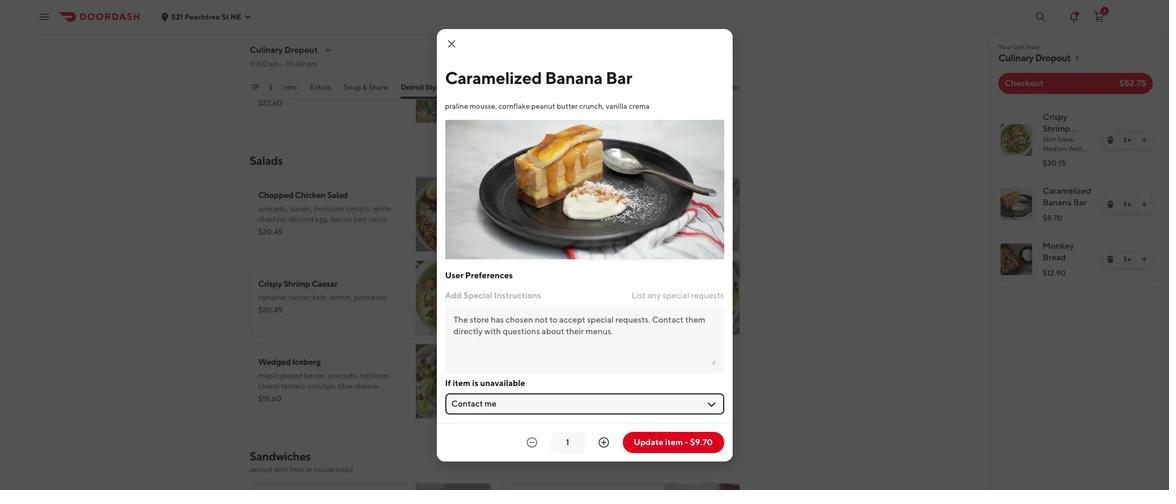 Task type: vqa. For each thing, say whether or not it's contained in the screenshot.


Task type: locate. For each thing, give the bounding box(es) containing it.
1 vertical spatial $9.70
[[690, 437, 713, 447]]

0 horizontal spatial caesar
[[312, 279, 338, 289]]

0 vertical spatial item
[[453, 378, 471, 388]]

1 vertical spatial 1 ×
[[1124, 200, 1131, 209]]

1 vertical spatial pizza
[[457, 83, 475, 91]]

2 vertical spatial shrimp
[[283, 279, 310, 289]]

shrimp down the medium
[[1053, 154, 1074, 162]]

1 × for bar
[[1124, 200, 1131, 209]]

ranch right buttermilk
[[544, 293, 563, 302]]

add for chopped chicken salad
[[463, 233, 478, 241]]

squash
[[546, 190, 573, 200]]

avocado, inside chopped chicken salad avocado, bacon, heirloom tomato, white cheddar, deviled egg, bacon bbq ranch $20.45
[[258, 205, 288, 213]]

cheddar, inside chopped chicken salad avocado, bacon, heirloom tomato, white cheddar, deviled egg, bacon bbq ranch $20.45
[[258, 215, 287, 224]]

1 horizontal spatial maple
[[618, 215, 639, 224]]

remove item from cart image
[[1107, 136, 1115, 144], [1107, 200, 1115, 209]]

2 add one to cart image from the top
[[1140, 200, 1149, 209]]

0 horizontal spatial banana
[[545, 67, 603, 87]]

wedged iceberg image
[[416, 344, 491, 419]]

$52.75
[[1120, 78, 1147, 88]]

caesar inside crispy shrimp caesar
[[1043, 135, 1070, 145]]

2 remove item from cart image from the top
[[1107, 200, 1115, 209]]

3 1 × from the top
[[1124, 255, 1131, 264]]

bacon, up crouton,
[[304, 371, 327, 380]]

- for item
[[685, 437, 689, 447]]

item inside update item - $9.70 button
[[665, 437, 683, 447]]

1 horizontal spatial white
[[567, 215, 586, 224]]

3 1 from the top
[[1124, 255, 1127, 264]]

crispy inside crispy shrimp caesar romaine, tuscan kale, lemon, parmesan $20.45
[[258, 279, 282, 289]]

1 cheddar, from the left
[[258, 215, 287, 224]]

3 items, open order cart image
[[1093, 10, 1106, 23]]

2 vertical spatial ×
[[1128, 255, 1131, 264]]

$20.45 inside crispy shrimp caesar romaine, tuscan kale, lemon, parmesan $20.45
[[258, 306, 283, 314]]

1 vertical spatial crispy
[[258, 279, 282, 289]]

1 vertical spatial caesar
[[312, 279, 338, 289]]

remove item from cart image
[[1107, 255, 1115, 264]]

culinary dropout up 11:00 am - 10:40 pm
[[250, 45, 318, 55]]

& inside butternut squash & kale bartlett pear, ancient grains, date, pistachio, toasted mulberry, white cheddar, maple tahini vinaigrette
[[575, 190, 580, 200]]

0 horizontal spatial crispy
[[258, 279, 282, 289]]

bar up vanilla
[[606, 67, 632, 87]]

chopped chicken salad avocado, bacon, heirloom tomato, white cheddar, deviled egg, bacon bbq ranch $20.45
[[258, 190, 391, 236]]

3 × from the top
[[1128, 255, 1131, 264]]

soup & share
[[344, 83, 388, 91]]

pizza right pan
[[457, 83, 475, 91]]

1 horizontal spatial caramelized banana bar image
[[1001, 189, 1033, 220]]

increase quantity by 1 image
[[597, 436, 610, 449]]

user
[[445, 270, 464, 280]]

1 vertical spatial shrimp
[[1053, 154, 1074, 162]]

crispy for crispy shrimp caesar romaine, tuscan kale, lemon, parmesan $20.45
[[258, 279, 282, 289]]

1 vertical spatial -
[[685, 437, 689, 447]]

egg,
[[315, 215, 330, 224]]

1 vertical spatial heirloom
[[360, 371, 390, 380]]

2 vertical spatial 1 ×
[[1124, 255, 1131, 264]]

salads
[[487, 83, 509, 91], [250, 154, 283, 168]]

caramelized down $30.15
[[1043, 186, 1092, 196]]

× for bar
[[1128, 200, 1131, 209]]

1 vertical spatial white
[[567, 215, 586, 224]]

butternut squash & kale bartlett pear, ancient grains, date, pistachio, toasted mulberry, white cheddar, maple tahini vinaigrette
[[508, 190, 653, 234]]

culinary down cart
[[999, 52, 1034, 63]]

1 horizontal spatial -
[[685, 437, 689, 447]]

0 vertical spatial sandwiches
[[522, 83, 562, 91]]

1 1 from the top
[[1124, 136, 1127, 144]]

$9.70 inside button
[[690, 437, 713, 447]]

0 vertical spatial caesar
[[1043, 135, 1070, 145]]

1 horizontal spatial cheddar,
[[588, 215, 617, 224]]

1 × from the top
[[1128, 136, 1131, 144]]

pizza up the mozzarella
[[348, 61, 368, 71]]

wedged iceberg maple glazed bacon, avocado, heirloom cherry tomato, crouton, blue cheese dressing
[[258, 357, 390, 401]]

bar up monkey
[[1074, 198, 1087, 208]]

1 horizontal spatial &
[[575, 190, 580, 200]]

1 vertical spatial remove item from cart image
[[1107, 200, 1115, 209]]

pizza
[[348, 61, 368, 71], [457, 83, 475, 91]]

shrimp inside crispy shrimp caesar romaine, tuscan kale, lemon, parmesan $20.45
[[283, 279, 310, 289]]

1 horizontal spatial sandwiches
[[522, 83, 562, 91]]

1 vertical spatial 1
[[1124, 200, 1127, 209]]

0 vertical spatial 1
[[1124, 136, 1127, 144]]

bar for $9.70
[[1074, 198, 1087, 208]]

blue
[[338, 382, 353, 391]]

banana for $9.70
[[1043, 198, 1072, 208]]

culinary dropout
[[250, 45, 318, 55], [999, 52, 1071, 63]]

0 horizontal spatial tomato,
[[281, 382, 307, 391]]

&
[[363, 83, 367, 91], [575, 190, 580, 200]]

bacon, inside chopped chicken salad avocado, bacon, heirloom tomato, white cheddar, deviled egg, bacon bbq ranch $20.45
[[290, 205, 312, 213]]

2 1 × from the top
[[1124, 200, 1131, 209]]

caramelized
[[445, 67, 542, 87], [1043, 186, 1092, 196]]

dropout up 10:40
[[285, 45, 318, 55]]

parmesan
[[354, 293, 387, 302]]

maple inside the wedged iceberg maple glazed bacon, avocado, heirloom cherry tomato, crouton, blue cheese dressing
[[258, 371, 279, 380]]

-
[[281, 60, 284, 68], [685, 437, 689, 447]]

st
[[222, 12, 229, 21]]

list
[[632, 290, 646, 300]]

heirloom up cheese on the left of the page
[[360, 371, 390, 380]]

0 horizontal spatial pizza
[[348, 61, 368, 71]]

0 horizontal spatial ranch
[[368, 215, 387, 224]]

banana down $30.15
[[1043, 198, 1072, 208]]

1 1 × from the top
[[1124, 136, 1131, 144]]

0 horizontal spatial -
[[281, 60, 284, 68]]

0 horizontal spatial caramelized banana bar
[[445, 67, 632, 87]]

0 horizontal spatial cheddar,
[[258, 215, 287, 224]]

0 vertical spatial remove item from cart image
[[1107, 136, 1115, 144]]

cheddar, down chopped
[[258, 215, 287, 224]]

- right update at the right of page
[[685, 437, 689, 447]]

pizza for mushroom
[[348, 61, 368, 71]]

0 vertical spatial add one to cart image
[[1140, 136, 1149, 144]]

bar for praline mousse, cornflake peanut butter crunch, vanilla crema
[[606, 67, 632, 87]]

1 vertical spatial caramelized
[[1043, 186, 1092, 196]]

0 horizontal spatial &
[[363, 83, 367, 91]]

crispy shrimp caesar image
[[1001, 124, 1033, 156], [416, 261, 491, 336]]

list any special requests
[[632, 290, 724, 300]]

bbq
[[353, 215, 367, 224]]

1 ×
[[1124, 136, 1131, 144], [1124, 200, 1131, 209], [1124, 255, 1131, 264]]

add button
[[457, 16, 484, 33], [706, 16, 734, 33], [457, 100, 484, 117], [457, 229, 484, 246], [706, 229, 734, 246], [457, 312, 484, 329], [706, 312, 734, 329], [457, 396, 484, 413]]

1 vertical spatial add one to cart image
[[1140, 200, 1149, 209]]

1 horizontal spatial caramelized banana bar
[[1043, 186, 1092, 208]]

list
[[990, 103, 1162, 287]]

snacks
[[613, 83, 637, 91]]

add one to cart image
[[1140, 255, 1149, 264]]

$9.70
[[1043, 214, 1063, 222], [690, 437, 713, 447]]

1 horizontal spatial tomato,
[[345, 205, 371, 213]]

arugula
[[258, 86, 283, 95]]

2 × from the top
[[1128, 200, 1131, 209]]

crispy up skirt
[[1043, 112, 1068, 122]]

1 horizontal spatial banana
[[1043, 198, 1072, 208]]

0 vertical spatial $9.70
[[1043, 214, 1063, 222]]

2 $20.45 from the top
[[258, 306, 283, 314]]

tuscan
[[289, 293, 311, 302]]

1 horizontal spatial dropout
[[1036, 52, 1071, 63]]

- for am
[[281, 60, 284, 68]]

521
[[171, 12, 183, 21]]

your
[[999, 43, 1012, 51]]

1 vertical spatial crispy shrimp caesar image
[[416, 261, 491, 336]]

bacon, inside the wedged iceberg maple glazed bacon, avocado, heirloom cherry tomato, crouton, blue cheese dressing
[[304, 371, 327, 380]]

0 horizontal spatial maple
[[258, 371, 279, 380]]

popular items button
[[251, 82, 297, 99]]

caramelized banana bar
[[445, 67, 632, 87], [1043, 186, 1092, 208]]

caramelized banana bar inside 'caramelized banana bar' dialog
[[445, 67, 632, 87]]

items
[[279, 83, 297, 91]]

- right am
[[281, 60, 284, 68]]

0 horizontal spatial caramelized banana bar image
[[445, 120, 724, 259]]

0 horizontal spatial caramelized
[[445, 67, 542, 87]]

0 horizontal spatial white
[[373, 205, 391, 213]]

1 horizontal spatial caesar
[[1043, 135, 1070, 145]]

banana inside dialog
[[545, 67, 603, 87]]

& left the kale
[[575, 190, 580, 200]]

culinary
[[250, 45, 283, 55], [999, 52, 1034, 63]]

requests
[[691, 290, 724, 300]]

cart
[[1014, 43, 1025, 51]]

1 horizontal spatial $9.70
[[1043, 214, 1063, 222]]

from
[[1027, 43, 1041, 51]]

1 vertical spatial bacon,
[[304, 371, 327, 380]]

1 horizontal spatial salads
[[487, 83, 509, 91]]

1 vertical spatial bar
[[1074, 198, 1087, 208]]

0 vertical spatial pizza
[[348, 61, 368, 71]]

update
[[634, 437, 664, 447]]

1 vertical spatial $20.45
[[258, 306, 283, 314]]

1 vertical spatial avocado,
[[328, 371, 359, 380]]

pizza inside black truffle mushroom pizza smoked onion alfredo, mozzarella cheese, arugula $22.60
[[348, 61, 368, 71]]

onion
[[286, 76, 305, 84]]

2 cheddar, from the left
[[588, 215, 617, 224]]

list containing crispy shrimp caesar
[[990, 103, 1162, 287]]

1 remove item from cart image from the top
[[1107, 136, 1115, 144]]

2 1 from the top
[[1124, 200, 1127, 209]]

& right soup
[[363, 83, 367, 91]]

1 vertical spatial item
[[665, 437, 683, 447]]

tomato, up bbq
[[345, 205, 371, 213]]

deviled
[[289, 215, 314, 224]]

ranch
[[368, 215, 387, 224], [544, 293, 563, 302]]

drinks
[[719, 83, 740, 91]]

avocado, down chopped
[[258, 205, 288, 213]]

item right if
[[453, 378, 471, 388]]

ranch inside chopped chicken salad avocado, bacon, heirloom tomato, white cheddar, deviled egg, bacon bbq ranch $20.45
[[368, 215, 387, 224]]

shrimp up tuscan
[[283, 279, 310, 289]]

0 vertical spatial bacon,
[[290, 205, 312, 213]]

share
[[369, 83, 388, 91]]

black truffle mushroom pizza smoked onion alfredo, mozzarella cheese, arugula $22.60
[[258, 61, 397, 107]]

culinary dropout down from
[[999, 52, 1071, 63]]

1 vertical spatial sandwiches
[[250, 450, 311, 463]]

add button for buttermilk ranch
[[706, 312, 734, 329]]

$9.70 up crispy chicken katsu image
[[690, 437, 713, 447]]

1 vertical spatial caramelized banana bar
[[1043, 186, 1092, 208]]

salads up chopped
[[250, 154, 283, 168]]

0 vertical spatial ×
[[1128, 136, 1131, 144]]

- inside update item - $9.70 button
[[685, 437, 689, 447]]

2 vertical spatial 1
[[1124, 255, 1127, 264]]

tomato, down "glazed"
[[281, 382, 307, 391]]

tomato, inside the wedged iceberg maple glazed bacon, avocado, heirloom cherry tomato, crouton, blue cheese dressing
[[281, 382, 307, 391]]

open menu image
[[38, 10, 51, 23]]

0 vertical spatial tomato,
[[345, 205, 371, 213]]

1 horizontal spatial culinary dropout
[[999, 52, 1071, 63]]

heirloom up egg,
[[314, 205, 344, 213]]

any
[[648, 290, 661, 300]]

soup & share button
[[344, 82, 388, 99]]

romaine,
[[258, 293, 287, 302]]

alfredo,
[[307, 76, 332, 84]]

caramelized up mousse,
[[445, 67, 542, 87]]

if
[[445, 378, 451, 388]]

1 horizontal spatial ranch
[[544, 293, 563, 302]]

avocado, up blue
[[328, 371, 359, 380]]

maple up cherry
[[258, 371, 279, 380]]

1 vertical spatial banana
[[1043, 198, 1072, 208]]

item right update at the right of page
[[665, 437, 683, 447]]

if item is unavailable
[[445, 378, 525, 388]]

remove item from cart image for caramelized banana bar
[[1107, 200, 1115, 209]]

caramelized banana bar up "peanut"
[[445, 67, 632, 87]]

1 vertical spatial ranch
[[544, 293, 563, 302]]

0 vertical spatial crispy shrimp caesar image
[[1001, 124, 1033, 156]]

0 vertical spatial maple
[[618, 215, 639, 224]]

Add Special Instructions text field
[[454, 314, 716, 365]]

pistachio,
[[621, 205, 653, 213]]

heirloom inside the wedged iceberg maple glazed bacon, avocado, heirloom cherry tomato, crouton, blue cheese dressing
[[360, 371, 390, 380]]

caramelized for praline mousse, cornflake peanut butter crunch, vanilla crema
[[445, 67, 542, 87]]

add for buttermilk ranch
[[713, 317, 727, 325]]

0 vertical spatial bar
[[606, 67, 632, 87]]

banana up butter
[[545, 67, 603, 87]]

item
[[453, 378, 471, 388], [665, 437, 683, 447]]

1 vertical spatial tomato,
[[281, 382, 307, 391]]

dropout
[[285, 45, 318, 55], [1036, 52, 1071, 63]]

sandwiches inside sandwiches served with fries or house salad
[[250, 450, 311, 463]]

cheddar, inside butternut squash & kale bartlett pear, ancient grains, date, pistachio, toasted mulberry, white cheddar, maple tahini vinaigrette
[[588, 215, 617, 224]]

0 vertical spatial white
[[373, 205, 391, 213]]

ranch right bbq
[[368, 215, 387, 224]]

vinaigrette
[[528, 226, 564, 234]]

0 vertical spatial banana
[[545, 67, 603, 87]]

0 vertical spatial crispy
[[1043, 112, 1068, 122]]

$20.45 down chopped
[[258, 228, 283, 236]]

sandwiches button
[[522, 82, 562, 99]]

caramelized banana bar dialog
[[437, 29, 733, 462]]

crunch,
[[579, 102, 604, 110]]

0 vertical spatial &
[[363, 83, 367, 91]]

1 horizontal spatial caramelized
[[1043, 186, 1092, 196]]

maple inside butternut squash & kale bartlett pear, ancient grains, date, pistachio, toasted mulberry, white cheddar, maple tahini vinaigrette
[[618, 215, 639, 224]]

add one to cart image for crispy shrimp caesar
[[1140, 136, 1149, 144]]

add one to cart image for caramelized banana bar
[[1140, 200, 1149, 209]]

add special instructions
[[445, 290, 541, 300]]

0 horizontal spatial heirloom
[[314, 205, 344, 213]]

dressing
[[258, 393, 286, 401]]

0 vertical spatial caramelized banana bar
[[445, 67, 632, 87]]

crispy inside crispy shrimp caesar
[[1043, 112, 1068, 122]]

1 vertical spatial ×
[[1128, 200, 1131, 209]]

caramelized banana bar down $30.15
[[1043, 186, 1092, 208]]

1 add one to cart image from the top
[[1140, 136, 1149, 144]]

1 vertical spatial maple
[[258, 371, 279, 380]]

$20.45 inside chopped chicken salad avocado, bacon, heirloom tomato, white cheddar, deviled egg, bacon bbq ranch $20.45
[[258, 228, 283, 236]]

cheese,
[[371, 76, 397, 84]]

maple
[[618, 215, 639, 224], [258, 371, 279, 380]]

bar inside dialog
[[606, 67, 632, 87]]

truffle
[[280, 61, 305, 71]]

extras
[[310, 83, 331, 91]]

1 × for caesar
[[1124, 136, 1131, 144]]

banana
[[545, 67, 603, 87], [1043, 198, 1072, 208]]

sandwiches up "peanut"
[[522, 83, 562, 91]]

0 vertical spatial heirloom
[[314, 205, 344, 213]]

dropout down from
[[1036, 52, 1071, 63]]

bacon, up deviled
[[290, 205, 312, 213]]

0 horizontal spatial item
[[453, 378, 471, 388]]

$9.70 up monkey
[[1043, 214, 1063, 222]]

maple down pistachio, on the top right of page
[[618, 215, 639, 224]]

checkout
[[1005, 78, 1044, 88]]

wedged
[[258, 357, 291, 367]]

caramelized inside dialog
[[445, 67, 542, 87]]

add button for wedged iceberg
[[457, 396, 484, 413]]

caesar inside crispy shrimp caesar romaine, tuscan kale, lemon, parmesan $20.45
[[312, 279, 338, 289]]

11:00 am - 10:40 pm
[[250, 60, 317, 68]]

add button for butternut squash & kale
[[706, 229, 734, 246]]

entrees button
[[575, 82, 601, 99]]

sandwiches up with
[[250, 450, 311, 463]]

caramelized banana bar image inside dialog
[[445, 120, 724, 259]]

caramelized banana bar image
[[445, 120, 724, 259], [1001, 189, 1033, 220]]

1 horizontal spatial heirloom
[[360, 371, 390, 380]]

butternut
[[508, 190, 545, 200]]

0 vertical spatial ranch
[[368, 215, 387, 224]]

1 vertical spatial &
[[575, 190, 580, 200]]

0 vertical spatial shrimp
[[1043, 124, 1071, 134]]

add for black truffle mushroom pizza
[[463, 104, 478, 113]]

add
[[463, 21, 478, 29], [713, 21, 727, 29], [463, 104, 478, 113], [463, 233, 478, 241], [713, 233, 727, 241], [445, 290, 462, 300], [463, 317, 478, 325], [713, 317, 727, 325], [463, 400, 478, 408]]

0 horizontal spatial sandwiches
[[250, 450, 311, 463]]

1 horizontal spatial avocado,
[[328, 371, 359, 380]]

chopped chicken salad image
[[416, 177, 491, 252]]

salad
[[336, 466, 353, 474]]

or
[[306, 466, 313, 474]]

crispy up romaine,
[[258, 279, 282, 289]]

shrimp up skirt
[[1043, 124, 1071, 134]]

sandwiches served with fries or house salad
[[250, 450, 353, 474]]

add for wedged iceberg
[[463, 400, 478, 408]]

1 $20.45 from the top
[[258, 228, 283, 236]]

grains,
[[579, 205, 601, 213]]

caesar
[[1043, 135, 1070, 145], [312, 279, 338, 289]]

0 horizontal spatial bar
[[606, 67, 632, 87]]

1 horizontal spatial item
[[665, 437, 683, 447]]

salads up mousse,
[[487, 83, 509, 91]]

heirloom
[[314, 205, 344, 213], [360, 371, 390, 380]]

add one to cart image
[[1140, 136, 1149, 144], [1140, 200, 1149, 209]]

1 horizontal spatial bar
[[1074, 198, 1087, 208]]

1 vertical spatial salads
[[250, 154, 283, 168]]

$20.45 down romaine,
[[258, 306, 283, 314]]

1 horizontal spatial pizza
[[457, 83, 475, 91]]

cheddar, down date,
[[588, 215, 617, 224]]

culinary up 11:00
[[250, 45, 283, 55]]



Task type: describe. For each thing, give the bounding box(es) containing it.
add inside 'caramelized banana bar' dialog
[[445, 290, 462, 300]]

decrease quantity by 1 image
[[526, 436, 538, 449]]

bacon
[[331, 215, 352, 224]]

bacon, for chicken
[[290, 205, 312, 213]]

$22.60
[[258, 99, 282, 107]]

white inside chopped chicken salad avocado, bacon, heirloom tomato, white cheddar, deviled egg, bacon bbq ranch $20.45
[[373, 205, 391, 213]]

popular items
[[251, 83, 297, 91]]

0 horizontal spatial culinary dropout
[[250, 45, 318, 55]]

monkey
[[1043, 241, 1074, 251]]

bartlett
[[508, 205, 533, 213]]

medium
[[1043, 145, 1067, 153]]

0 horizontal spatial crispy shrimp caesar image
[[416, 261, 491, 336]]

11:00
[[250, 60, 268, 68]]

cheese
[[354, 382, 378, 391]]

tahini
[[508, 226, 527, 234]]

peachtree
[[185, 12, 220, 21]]

cornflake
[[499, 102, 530, 110]]

pear,
[[535, 205, 551, 213]]

drinks button
[[719, 82, 740, 99]]

bacon, for iceberg
[[304, 371, 327, 380]]

toasted
[[508, 215, 533, 224]]

add button for crispy shrimp caesar
[[457, 312, 484, 329]]

black truffle mushroom pizza image
[[416, 48, 491, 123]]

sandwiches for sandwiches
[[522, 83, 562, 91]]

scroll menu navigation left image
[[267, 83, 275, 91]]

instructions
[[494, 290, 541, 300]]

well,
[[1068, 145, 1083, 153]]

shrimp for crispy shrimp caesar romaine, tuscan kale, lemon, parmesan $20.45
[[283, 279, 310, 289]]

521 peachtree st ne button
[[161, 12, 252, 21]]

cheese pizza image
[[416, 0, 491, 40]]

& inside button
[[363, 83, 367, 91]]

dropout inside culinary dropout link
[[1036, 52, 1071, 63]]

house
[[314, 466, 334, 474]]

notification bell image
[[1068, 10, 1081, 23]]

your cart from
[[999, 43, 1041, 51]]

tomato, inside chopped chicken salad avocado, bacon, heirloom tomato, white cheddar, deviled egg, bacon bbq ranch $20.45
[[345, 205, 371, 213]]

praline
[[445, 102, 468, 110]]

$15.60
[[258, 395, 281, 403]]

cherry
[[258, 382, 279, 391]]

smoked
[[258, 76, 285, 84]]

$9.15
[[508, 306, 526, 314]]

remove item from cart image for crispy shrimp caesar
[[1107, 136, 1115, 144]]

white inside butternut squash & kale bartlett pear, ancient grains, date, pistachio, toasted mulberry, white cheddar, maple tahini vinaigrette
[[567, 215, 586, 224]]

monkey bread
[[1043, 241, 1074, 263]]

crispy chicken katsu image
[[665, 484, 740, 490]]

detroit style pan pizza
[[401, 83, 475, 91]]

add button for black truffle mushroom pizza
[[457, 100, 484, 117]]

preferences
[[465, 270, 513, 280]]

kale
[[582, 190, 598, 200]]

3 button
[[1089, 6, 1110, 27]]

buttermilk ranch $9.15
[[508, 293, 563, 314]]

avocado, inside the wedged iceberg maple glazed bacon, avocado, heirloom cherry tomato, crouton, blue cheese dressing
[[328, 371, 359, 380]]

detroit
[[401, 83, 424, 91]]

$17.20
[[508, 228, 529, 236]]

mousse,
[[470, 102, 497, 110]]

user preferences
[[445, 270, 513, 280]]

extras button
[[310, 82, 331, 99]]

$30.15
[[1043, 159, 1066, 168]]

item for update
[[665, 437, 683, 447]]

0 horizontal spatial dropout
[[285, 45, 318, 55]]

close caramelized banana bar image
[[445, 37, 458, 50]]

shrimp for crispy shrimp caesar
[[1043, 124, 1071, 134]]

butter
[[557, 102, 578, 110]]

butternut squash & kale image
[[665, 177, 740, 252]]

mushroom
[[306, 61, 347, 71]]

bread
[[1043, 253, 1066, 263]]

pm
[[307, 60, 317, 68]]

heirloom inside chopped chicken salad avocado, bacon, heirloom tomato, white cheddar, deviled egg, bacon bbq ranch $20.45
[[314, 205, 344, 213]]

crispy shrimp caesar romaine, tuscan kale, lemon, parmesan $20.45
[[258, 279, 387, 314]]

521 peachtree st ne
[[171, 12, 241, 21]]

1 horizontal spatial culinary
[[999, 52, 1034, 63]]

monkey bread image
[[1001, 244, 1033, 275]]

am
[[269, 60, 279, 68]]

steak,
[[1058, 135, 1076, 143]]

cheap house salad image
[[665, 261, 740, 336]]

Current quantity is 1 number field
[[557, 437, 578, 448]]

buttermilk
[[508, 293, 543, 302]]

unavailable
[[480, 378, 525, 388]]

served
[[250, 466, 272, 474]]

$12.90
[[1043, 269, 1066, 277]]

1 for caesar
[[1124, 136, 1127, 144]]

add button for chopped chicken salad
[[457, 229, 484, 246]]

ne
[[231, 12, 241, 21]]

special
[[663, 290, 690, 300]]

is
[[472, 378, 479, 388]]

caramelized banana bar for praline mousse, cornflake peanut butter crunch, vanilla crema
[[445, 67, 632, 87]]

popular
[[251, 83, 277, 91]]

lemon,
[[330, 293, 353, 302]]

culinary dropout link
[[999, 52, 1153, 64]]

caramelized banana bar for $9.70
[[1043, 186, 1092, 208]]

update item - $9.70
[[634, 437, 713, 447]]

mulberry,
[[534, 215, 566, 224]]

sandwiches for sandwiches served with fries or house salad
[[250, 450, 311, 463]]

10:40
[[285, 60, 305, 68]]

add for butternut squash & kale
[[713, 233, 727, 241]]

shaved prime rib dip image
[[416, 484, 491, 490]]

crispy for crispy shrimp caesar
[[1043, 112, 1068, 122]]

caesar for crispy shrimp caesar
[[1043, 135, 1070, 145]]

caesar for crispy shrimp caesar romaine, tuscan kale, lemon, parmesan $20.45
[[312, 279, 338, 289]]

skirt
[[1043, 135, 1056, 143]]

soup
[[344, 83, 361, 91]]

pizza for pan
[[457, 83, 475, 91]]

fries
[[290, 466, 304, 474]]

0 horizontal spatial culinary
[[250, 45, 283, 55]]

vanilla
[[606, 102, 627, 110]]

no
[[1043, 154, 1052, 162]]

banana for praline mousse, cornflake peanut butter crunch, vanilla crema
[[545, 67, 603, 87]]

ancient
[[552, 205, 578, 213]]

pepperoni & italian sausage pizza image
[[665, 0, 740, 40]]

salads button
[[487, 82, 509, 99]]

1 horizontal spatial crispy shrimp caesar image
[[1001, 124, 1033, 156]]

iceberg
[[292, 357, 321, 367]]

crouton,
[[308, 382, 336, 391]]

item for if
[[453, 378, 471, 388]]

caramelized for $9.70
[[1043, 186, 1092, 196]]

pan
[[443, 83, 456, 91]]

shrimp inside skirt steak, medium well, no shrimp $30.15
[[1053, 154, 1074, 162]]

peanut
[[532, 102, 555, 110]]

praline mousse, cornflake peanut butter crunch, vanilla crema
[[445, 102, 650, 110]]

× for caesar
[[1128, 136, 1131, 144]]

1 for bar
[[1124, 200, 1127, 209]]

add for crispy shrimp caesar
[[463, 317, 478, 325]]

glazed
[[280, 371, 303, 380]]

ranch inside buttermilk ranch $9.15
[[544, 293, 563, 302]]

date,
[[602, 205, 619, 213]]

entrees
[[575, 83, 601, 91]]



